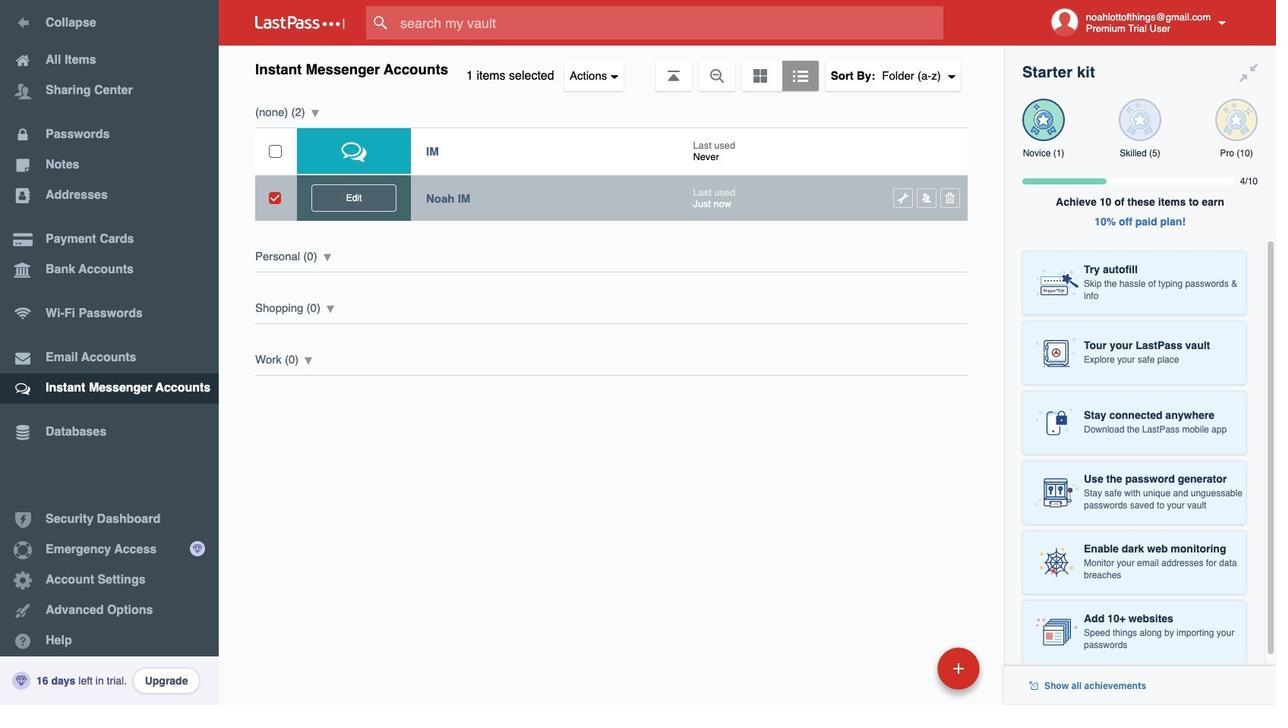 Task type: locate. For each thing, give the bounding box(es) containing it.
search my vault text field
[[366, 6, 973, 40]]

main navigation navigation
[[0, 0, 219, 706]]

Search search field
[[366, 6, 973, 40]]



Task type: vqa. For each thing, say whether or not it's contained in the screenshot.
New item element
yes



Task type: describe. For each thing, give the bounding box(es) containing it.
new item navigation
[[833, 643, 989, 706]]

lastpass image
[[255, 16, 345, 30]]

vault options navigation
[[219, 46, 1004, 91]]

new item element
[[833, 647, 985, 691]]



